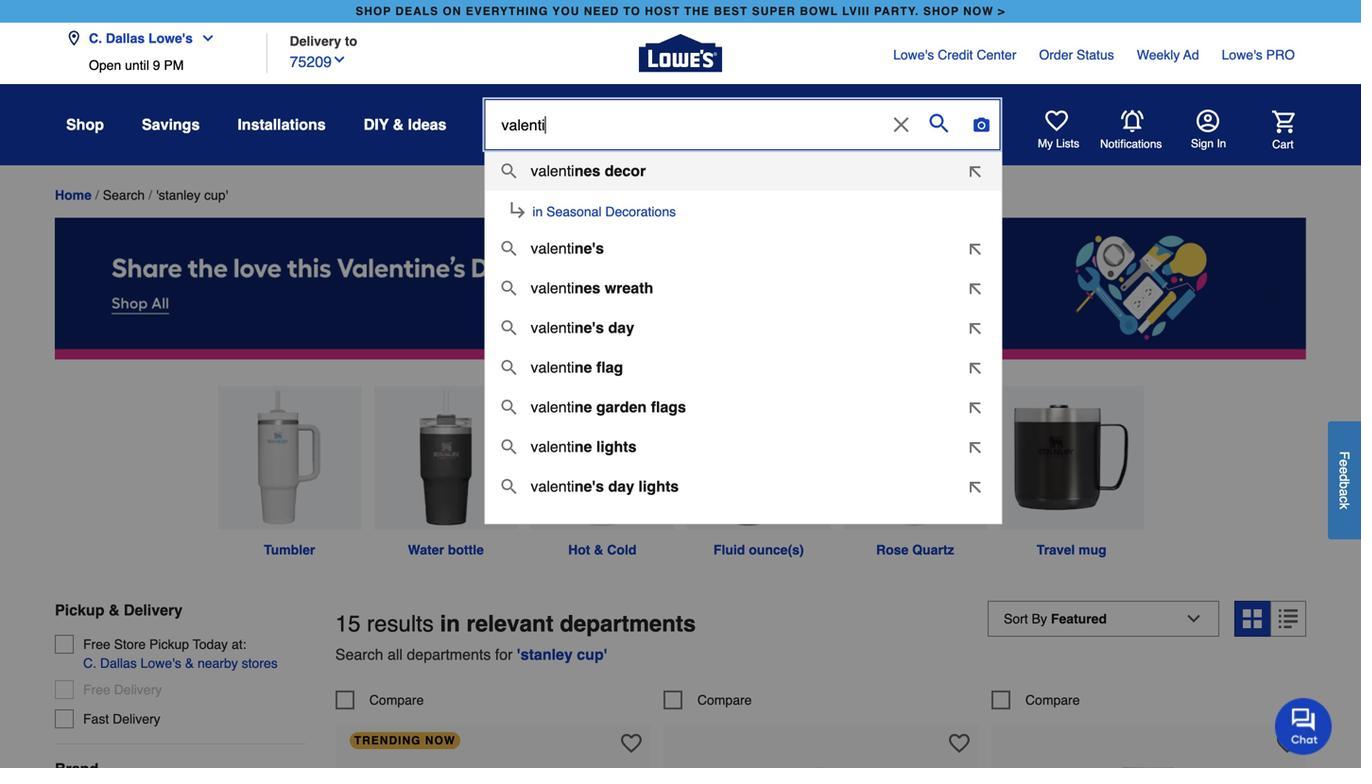 Task type: describe. For each thing, give the bounding box(es) containing it.
mug
[[1079, 543, 1107, 558]]

diy
[[364, 116, 389, 133]]

order
[[1040, 47, 1073, 62]]

list view image
[[1279, 610, 1298, 629]]

f e e d b a c k button
[[1328, 422, 1362, 540]]

valenti ne's
[[531, 240, 604, 257]]

f
[[1337, 452, 1353, 460]]

water bottle
[[408, 543, 484, 558]]

delivery to
[[290, 34, 357, 49]]

rose quartz
[[877, 543, 955, 558]]

& for diy
[[393, 116, 404, 133]]

2 shop from the left
[[924, 5, 960, 18]]

lowe's credit center link
[[894, 45, 1017, 64]]

home link
[[55, 188, 92, 203]]

clear element
[[886, 100, 917, 149]]

c. dallas lowe's button
[[66, 19, 223, 58]]

camera image
[[972, 115, 991, 134]]

5014015141 element
[[992, 691, 1080, 710]]

now inside shop deals on everything you need to host the best super bowl lviii party. shop now > link
[[964, 5, 994, 18]]

valenti for nes decor
[[531, 162, 575, 180]]

need
[[584, 5, 619, 18]]

lowe's pro link
[[1222, 45, 1295, 64]]

'stanley
[[156, 188, 201, 203]]

c. for c. dallas lowe's
[[89, 31, 102, 46]]

search icon image for valenti ne's day lights
[[502, 479, 517, 495]]

cart button
[[1246, 110, 1295, 152]]

lowe's left credit
[[894, 47, 934, 62]]

shop deals on everything you need to host the best super bowl lviii party. shop now > link
[[352, 0, 1010, 23]]

c. for c. dallas lowe's & nearby stores
[[83, 656, 96, 671]]

1 horizontal spatial in
[[533, 204, 543, 219]]

valenti ne's day
[[531, 319, 635, 337]]

until
[[125, 58, 149, 73]]

free for free delivery
[[83, 683, 110, 698]]

2 ' from the left
[[604, 646, 608, 664]]

cold
[[607, 543, 637, 558]]

compare for 5014688123 element on the left of the page
[[370, 693, 424, 708]]

shop button
[[66, 108, 104, 142]]

valenti ne garden flags
[[531, 399, 686, 416]]

f e e d b a c k
[[1337, 452, 1353, 510]]

fluid
[[714, 543, 745, 558]]

credit
[[938, 47, 973, 62]]

hot & cold link
[[524, 386, 681, 560]]

party.
[[874, 5, 920, 18]]

advertisement element
[[55, 218, 1307, 364]]

lowe's home improvement logo image
[[639, 12, 722, 95]]

none search field containing valenti
[[485, 99, 1003, 542]]

diy & ideas
[[364, 116, 447, 133]]

rose quartz link
[[837, 386, 994, 560]]

open until 9 pm
[[89, 58, 184, 73]]

trending now
[[354, 735, 456, 748]]

for
[[495, 646, 513, 664]]

compare for 5013928929 element
[[698, 693, 752, 708]]

1 vertical spatial pickup
[[149, 637, 189, 653]]

travel mug
[[1037, 543, 1107, 558]]

& for hot
[[594, 543, 604, 558]]

flags
[[651, 399, 686, 416]]

rose
[[877, 543, 909, 558]]

valenti for ne's day lights
[[531, 478, 575, 495]]

5013928929 element
[[664, 691, 752, 710]]

search image
[[930, 114, 949, 133]]

garden
[[596, 399, 647, 416]]

search icon image for valenti ne lights
[[502, 440, 517, 455]]

Search Query text field
[[485, 100, 885, 149]]

fluid ounce(s) link
[[681, 386, 837, 560]]

trending
[[354, 735, 421, 748]]

1 vertical spatial now
[[425, 735, 456, 748]]

cart
[[1273, 138, 1294, 151]]

valenti ne flag
[[531, 359, 623, 376]]

open
[[89, 58, 121, 73]]

75209
[[290, 53, 332, 70]]

lowe's home improvement cart image
[[1273, 110, 1295, 133]]

2 heart outline image from the left
[[949, 734, 970, 754]]

valenti ne's day lights
[[531, 478, 679, 495]]

delivery up "fast delivery"
[[114, 683, 162, 698]]

pm
[[164, 58, 184, 73]]

day for ne's day
[[608, 319, 635, 337]]

on
[[443, 5, 462, 18]]

cup'
[[204, 188, 228, 203]]

decorations
[[606, 204, 676, 219]]

travel mug link
[[994, 386, 1150, 560]]

free delivery
[[83, 683, 162, 698]]

results
[[367, 611, 434, 637]]

c. dallas lowe's & nearby stores
[[83, 656, 278, 671]]

everything
[[466, 5, 549, 18]]

lowe's inside "button"
[[141, 656, 181, 671]]

sign
[[1191, 137, 1214, 150]]

stores
[[242, 656, 278, 671]]

water bottle link
[[368, 386, 524, 560]]

ne's for ne's day
[[575, 319, 604, 337]]

location image
[[66, 31, 81, 46]]

chevron down image inside c. dallas lowe's button
[[193, 31, 216, 46]]

valenti nes wreath
[[531, 279, 654, 297]]

stanley cup element
[[156, 188, 228, 203]]

cup
[[577, 646, 604, 664]]



Task type: locate. For each thing, give the bounding box(es) containing it.
my lists
[[1038, 137, 1080, 150]]

tumbler
[[264, 543, 315, 558]]

1 vertical spatial day
[[608, 478, 635, 495]]

2 vertical spatial ne
[[575, 438, 592, 456]]

1 / from the left
[[95, 188, 99, 203]]

0 vertical spatial in
[[533, 204, 543, 219]]

0 horizontal spatial compare
[[370, 693, 424, 708]]

search icon image
[[502, 164, 517, 179], [502, 241, 517, 256], [502, 281, 517, 296], [502, 321, 517, 336], [502, 360, 517, 375], [502, 400, 517, 415], [502, 440, 517, 455], [502, 479, 517, 495]]

sign in button
[[1191, 110, 1227, 151]]

heart outline image
[[621, 734, 642, 754], [949, 734, 970, 754]]

chat invite button image
[[1276, 698, 1333, 755]]

host
[[645, 5, 680, 18]]

0 horizontal spatial in
[[440, 611, 460, 637]]

15
[[335, 611, 361, 637]]

day for ne's day lights
[[608, 478, 635, 495]]

0 vertical spatial now
[[964, 5, 994, 18]]

0 horizontal spatial '
[[517, 646, 521, 664]]

1 search icon image from the top
[[502, 164, 517, 179]]

bottle
[[448, 543, 484, 558]]

c. dallas lowe's
[[89, 31, 193, 46]]

order status
[[1040, 47, 1115, 62]]

0 vertical spatial lights
[[596, 438, 637, 456]]

0 vertical spatial free
[[83, 637, 110, 653]]

0 horizontal spatial shop
[[356, 5, 392, 18]]

& down today
[[185, 656, 194, 671]]

& right hot
[[594, 543, 604, 558]]

search icon image for valenti nes decor
[[502, 164, 517, 179]]

in
[[533, 204, 543, 219], [440, 611, 460, 637]]

0 vertical spatial nes
[[575, 162, 601, 180]]

all
[[388, 646, 403, 664]]

in inside the 15 results in relevant departments search all departments for ' stanley cup '
[[440, 611, 460, 637]]

ne up valenti ne's day lights
[[575, 438, 592, 456]]

water
[[408, 543, 444, 558]]

1 nes from the top
[[575, 162, 601, 180]]

1 ' from the left
[[517, 646, 521, 664]]

0 horizontal spatial pickup
[[55, 602, 104, 619]]

1 horizontal spatial chevron down image
[[332, 52, 347, 67]]

1 horizontal spatial now
[[964, 5, 994, 18]]

e up d
[[1337, 460, 1353, 467]]

lowe's down 'free store pickup today at:'
[[141, 656, 181, 671]]

7 valenti from the top
[[531, 438, 575, 456]]

delivery down free delivery
[[113, 712, 160, 727]]

free up fast at the bottom
[[83, 683, 110, 698]]

installations
[[238, 116, 326, 133]]

in seasonal decorations
[[533, 204, 676, 219]]

deals
[[396, 5, 439, 18]]

valenti ne lights
[[531, 438, 637, 456]]

wreath
[[605, 279, 654, 297]]

subitem arrow image
[[506, 199, 529, 221]]

installations button
[[238, 108, 326, 142]]

valenti up seasonal
[[531, 162, 575, 180]]

valenti down valenti ne's
[[531, 279, 575, 297]]

valenti for ne garden flags
[[531, 399, 575, 416]]

1 vertical spatial dallas
[[100, 656, 137, 671]]

lights down garden
[[596, 438, 637, 456]]

lights down "flags"
[[639, 478, 679, 495]]

1 vertical spatial c.
[[83, 656, 96, 671]]

/
[[95, 188, 99, 203], [149, 188, 152, 203]]

dallas up open until 9 pm at top left
[[106, 31, 145, 46]]

ne's down in seasonal decorations
[[575, 240, 604, 257]]

'
[[517, 646, 521, 664], [604, 646, 608, 664]]

nes up valenti ne's day
[[575, 279, 601, 297]]

search icon image for valenti ne flag
[[502, 360, 517, 375]]

search icon image for valenti nes wreath
[[502, 281, 517, 296]]

stanley
[[521, 646, 573, 664]]

3 ne's from the top
[[575, 478, 604, 495]]

valenti nes decor
[[531, 162, 646, 180]]

3 compare from the left
[[1026, 693, 1080, 708]]

1 horizontal spatial lights
[[639, 478, 679, 495]]

1 vertical spatial in
[[440, 611, 460, 637]]

now
[[964, 5, 994, 18], [425, 735, 456, 748]]

1 vertical spatial departments
[[407, 646, 491, 664]]

pickup up free delivery
[[55, 602, 104, 619]]

valenti for ne's
[[531, 240, 575, 257]]

0 horizontal spatial departments
[[407, 646, 491, 664]]

travel
[[1037, 543, 1075, 558]]

2 ne from the top
[[575, 399, 592, 416]]

lowe's up pm on the left top
[[148, 31, 193, 46]]

valenti for nes wreath
[[531, 279, 575, 297]]

nes for nes wreath
[[575, 279, 601, 297]]

0 vertical spatial ne
[[575, 359, 592, 376]]

now left >
[[964, 5, 994, 18]]

in seasonal decorations link
[[485, 193, 1002, 227], [506, 193, 986, 227], [506, 202, 986, 221]]

weekly
[[1137, 47, 1180, 62]]

bowl
[[800, 5, 839, 18]]

1 valenti from the top
[[531, 162, 575, 180]]

free for free store pickup today at:
[[83, 637, 110, 653]]

pickup up c. dallas lowe's & nearby stores "button"
[[149, 637, 189, 653]]

1 horizontal spatial search
[[335, 646, 383, 664]]

1 heart outline image from the left
[[621, 734, 642, 754]]

chevron down image
[[193, 31, 216, 46], [332, 52, 347, 67]]

2 horizontal spatial compare
[[1026, 693, 1080, 708]]

c. inside c. dallas lowe's button
[[89, 31, 102, 46]]

1 horizontal spatial departments
[[560, 611, 696, 637]]

delivery up the 75209
[[290, 34, 341, 49]]

1 horizontal spatial pickup
[[149, 637, 189, 653]]

lowe's pro
[[1222, 47, 1295, 62]]

ne left flag
[[575, 359, 592, 376]]

search down "15"
[[335, 646, 383, 664]]

2 day from the top
[[608, 478, 635, 495]]

departments
[[560, 611, 696, 637], [407, 646, 491, 664]]

lowe's home improvement notification center image
[[1121, 110, 1144, 133]]

' right stanley
[[604, 646, 608, 664]]

c. up free delivery
[[83, 656, 96, 671]]

5014688123 element
[[335, 691, 424, 710]]

pro
[[1267, 47, 1295, 62]]

search inside the 15 results in relevant departments search all departments for ' stanley cup '
[[335, 646, 383, 664]]

store
[[114, 637, 146, 653]]

nes left decor
[[575, 162, 601, 180]]

delivery up 'free store pickup today at:'
[[124, 602, 183, 619]]

1 free from the top
[[83, 637, 110, 653]]

to
[[345, 34, 357, 49]]

2 free from the top
[[83, 683, 110, 698]]

6 search icon image from the top
[[502, 400, 517, 415]]

shop right party.
[[924, 5, 960, 18]]

quartz
[[913, 543, 955, 558]]

3 valenti from the top
[[531, 279, 575, 297]]

dallas down store
[[100, 656, 137, 671]]

valenti down valenti ne flag
[[531, 399, 575, 416]]

c. dallas lowe's & nearby stores button
[[83, 654, 278, 673]]

1 e from the top
[[1337, 460, 1353, 467]]

1 day from the top
[[608, 319, 635, 337]]

ounce(s)
[[749, 543, 804, 558]]

compare inside 5014688123 element
[[370, 693, 424, 708]]

shop up to
[[356, 5, 392, 18]]

1 horizontal spatial compare
[[698, 693, 752, 708]]

weekly ad link
[[1137, 45, 1200, 64]]

0 vertical spatial search
[[103, 188, 145, 203]]

pickup & delivery
[[55, 602, 183, 619]]

valenti for ne lights
[[531, 438, 575, 456]]

departments right all
[[407, 646, 491, 664]]

0 vertical spatial departments
[[560, 611, 696, 637]]

1 horizontal spatial /
[[149, 188, 152, 203]]

ne for ne flag
[[575, 359, 592, 376]]

free left store
[[83, 637, 110, 653]]

2 search icon image from the top
[[502, 241, 517, 256]]

the
[[684, 5, 710, 18]]

dallas for c. dallas lowe's
[[106, 31, 145, 46]]

dallas inside button
[[106, 31, 145, 46]]

ne for ne garden flags
[[575, 399, 592, 416]]

k
[[1337, 503, 1353, 510]]

super
[[752, 5, 796, 18]]

1 shop from the left
[[356, 5, 392, 18]]

1 horizontal spatial '
[[604, 646, 608, 664]]

1 vertical spatial ne's
[[575, 319, 604, 337]]

search inside home / search / 'stanley cup'
[[103, 188, 145, 203]]

& inside diy & ideas button
[[393, 116, 404, 133]]

& inside c. dallas lowe's & nearby stores "button"
[[185, 656, 194, 671]]

valenti for ne's day
[[531, 319, 575, 337]]

in right subitem arrow icon
[[533, 204, 543, 219]]

ne's
[[575, 240, 604, 257], [575, 319, 604, 337], [575, 478, 604, 495]]

chevron down image inside 75209 "button"
[[332, 52, 347, 67]]

pickup
[[55, 602, 104, 619], [149, 637, 189, 653]]

0 vertical spatial ne's
[[575, 240, 604, 257]]

&
[[393, 116, 404, 133], [594, 543, 604, 558], [109, 602, 120, 619], [185, 656, 194, 671]]

compare
[[370, 693, 424, 708], [698, 693, 752, 708], [1026, 693, 1080, 708]]

search right home link in the top left of the page
[[103, 188, 145, 203]]

free store pickup today at:
[[83, 637, 246, 653]]

hot & cold
[[568, 543, 637, 558]]

& inside 'hot & cold' link
[[594, 543, 604, 558]]

0 horizontal spatial chevron down image
[[193, 31, 216, 46]]

4 search icon image from the top
[[502, 321, 517, 336]]

valenti down seasonal
[[531, 240, 575, 257]]

shop
[[66, 116, 104, 133]]

& for pickup
[[109, 602, 120, 619]]

center
[[977, 47, 1017, 62]]

& up store
[[109, 602, 120, 619]]

8 valenti from the top
[[531, 478, 575, 495]]

departments up "cup" in the left bottom of the page
[[560, 611, 696, 637]]

2 vertical spatial ne's
[[575, 478, 604, 495]]

hot
[[568, 543, 590, 558]]

dallas inside "button"
[[100, 656, 137, 671]]

heart outline image
[[1277, 734, 1298, 754]]

0 horizontal spatial heart outline image
[[621, 734, 642, 754]]

1 vertical spatial free
[[83, 683, 110, 698]]

1 compare from the left
[[370, 693, 424, 708]]

e up b
[[1337, 467, 1353, 474]]

0 horizontal spatial search
[[103, 188, 145, 203]]

/ right search "element"
[[149, 188, 152, 203]]

compare inside 5013928929 element
[[698, 693, 752, 708]]

savings button
[[142, 108, 200, 142]]

d
[[1337, 474, 1353, 482]]

1 vertical spatial ne
[[575, 399, 592, 416]]

nearby
[[198, 656, 238, 671]]

ne left garden
[[575, 399, 592, 416]]

ne for ne lights
[[575, 438, 592, 456]]

ideas
[[408, 116, 447, 133]]

diy & ideas button
[[364, 108, 447, 142]]

ne's down valenti ne lights
[[575, 478, 604, 495]]

search icon image for valenti ne garden flags
[[502, 400, 517, 415]]

weekly ad
[[1137, 47, 1200, 62]]

lowe's inside button
[[148, 31, 193, 46]]

day down valenti ne lights
[[608, 478, 635, 495]]

search element
[[103, 188, 145, 203]]

c. inside c. dallas lowe's & nearby stores "button"
[[83, 656, 96, 671]]

0 vertical spatial chevron down image
[[193, 31, 216, 46]]

fast
[[83, 712, 109, 727]]

1 horizontal spatial heart outline image
[[949, 734, 970, 754]]

1 ne from the top
[[575, 359, 592, 376]]

1 horizontal spatial shop
[[924, 5, 960, 18]]

0 vertical spatial dallas
[[106, 31, 145, 46]]

5 search icon image from the top
[[502, 360, 517, 375]]

valenti for ne flag
[[531, 359, 575, 376]]

day down wreath
[[608, 319, 635, 337]]

flag
[[596, 359, 623, 376]]

0 horizontal spatial lights
[[596, 438, 637, 456]]

2 e from the top
[[1337, 467, 1353, 474]]

1 vertical spatial search
[[335, 646, 383, 664]]

notifications
[[1101, 137, 1162, 151]]

clear image
[[890, 113, 913, 136]]

grid view image
[[1243, 610, 1262, 629]]

relevant
[[467, 611, 554, 637]]

3 search icon image from the top
[[502, 281, 517, 296]]

None search field
[[485, 99, 1003, 542]]

3 ne from the top
[[575, 438, 592, 456]]

now right trending
[[425, 735, 456, 748]]

& right diy
[[393, 116, 404, 133]]

search icon image for valenti ne's
[[502, 241, 517, 256]]

4 valenti from the top
[[531, 319, 575, 337]]

5 valenti from the top
[[531, 359, 575, 376]]

lowe's home improvement lists image
[[1046, 110, 1068, 132]]

c. right "location" image
[[89, 31, 102, 46]]

tumbler link
[[211, 386, 368, 560]]

0 vertical spatial c.
[[89, 31, 102, 46]]

day
[[608, 319, 635, 337], [608, 478, 635, 495]]

1 vertical spatial nes
[[575, 279, 601, 297]]

ne's for ne's
[[575, 240, 604, 257]]

home
[[55, 188, 92, 203]]

decor
[[605, 162, 646, 180]]

lowe's left pro
[[1222, 47, 1263, 62]]

7 search icon image from the top
[[502, 440, 517, 455]]

compare for 5014015141 element
[[1026, 693, 1080, 708]]

1 vertical spatial chevron down image
[[332, 52, 347, 67]]

' right "for"
[[517, 646, 521, 664]]

valenti up valenti ne flag
[[531, 319, 575, 337]]

valenti up valenti ne's day lights
[[531, 438, 575, 456]]

status
[[1077, 47, 1115, 62]]

free
[[83, 637, 110, 653], [83, 683, 110, 698]]

valenti down valenti ne's day
[[531, 359, 575, 376]]

nes
[[575, 162, 601, 180], [575, 279, 601, 297]]

0 horizontal spatial now
[[425, 735, 456, 748]]

9
[[153, 58, 160, 73]]

1 vertical spatial lights
[[639, 478, 679, 495]]

to
[[624, 5, 641, 18]]

75209 button
[[290, 49, 347, 73]]

2 ne's from the top
[[575, 319, 604, 337]]

2 / from the left
[[149, 188, 152, 203]]

2 compare from the left
[[698, 693, 752, 708]]

ne
[[575, 359, 592, 376], [575, 399, 592, 416], [575, 438, 592, 456]]

0 horizontal spatial /
[[95, 188, 99, 203]]

0 vertical spatial pickup
[[55, 602, 104, 619]]

b
[[1337, 482, 1353, 489]]

shop deals on everything you need to host the best super bowl lviii party. shop now >
[[356, 5, 1006, 18]]

valenti
[[531, 162, 575, 180], [531, 240, 575, 257], [531, 279, 575, 297], [531, 319, 575, 337], [531, 359, 575, 376], [531, 399, 575, 416], [531, 438, 575, 456], [531, 478, 575, 495]]

sign in
[[1191, 137, 1227, 150]]

c.
[[89, 31, 102, 46], [83, 656, 96, 671]]

best
[[714, 5, 748, 18]]

/ right home link in the top left of the page
[[95, 188, 99, 203]]

nes for nes decor
[[575, 162, 601, 180]]

seasonal
[[547, 204, 602, 219]]

6 valenti from the top
[[531, 399, 575, 416]]

dallas for c. dallas lowe's & nearby stores
[[100, 656, 137, 671]]

ne's for ne's day lights
[[575, 478, 604, 495]]

lowe's home improvement account image
[[1197, 110, 1220, 132]]

1 ne's from the top
[[575, 240, 604, 257]]

valenti down valenti ne lights
[[531, 478, 575, 495]]

8 search icon image from the top
[[502, 479, 517, 495]]

2 valenti from the top
[[531, 240, 575, 257]]

a
[[1337, 489, 1353, 497]]

0 vertical spatial day
[[608, 319, 635, 337]]

in right results
[[440, 611, 460, 637]]

ne's down valenti nes wreath
[[575, 319, 604, 337]]

search icon image for valenti ne's day
[[502, 321, 517, 336]]

2 nes from the top
[[575, 279, 601, 297]]

compare inside 5014015141 element
[[1026, 693, 1080, 708]]



Task type: vqa. For each thing, say whether or not it's contained in the screenshot.
leftmost heart outline icon
yes



